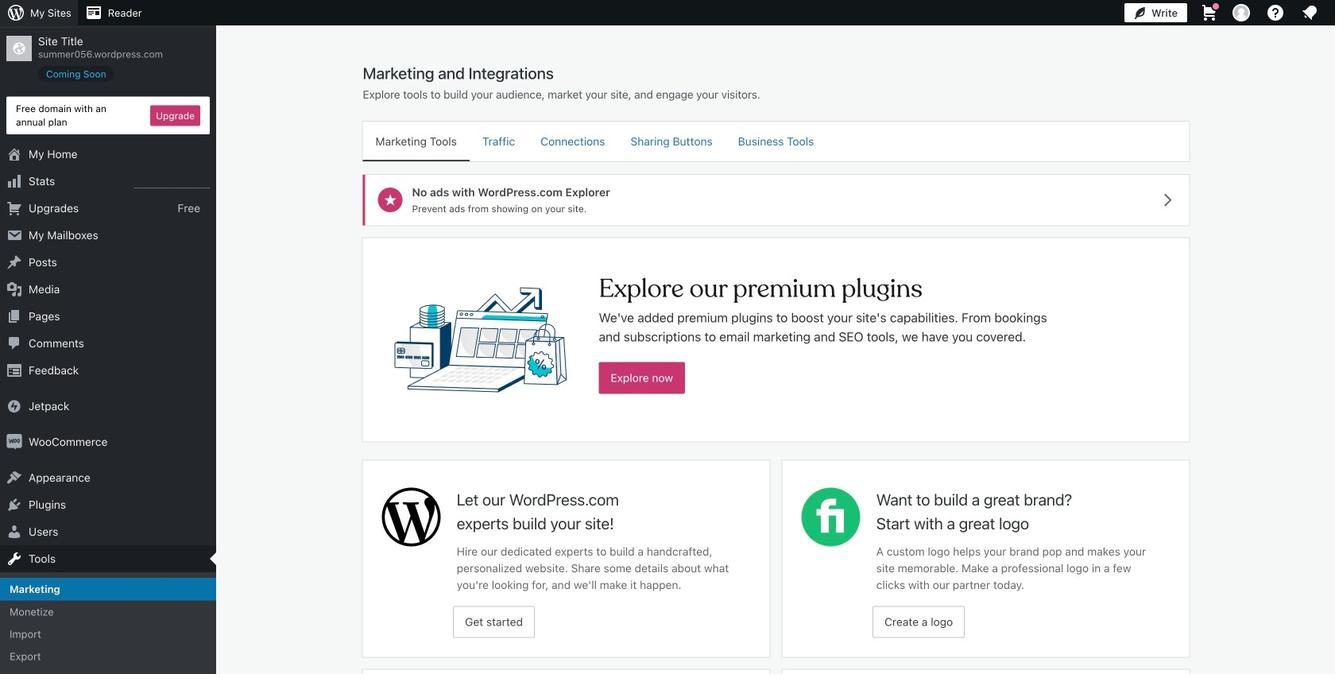 Task type: describe. For each thing, give the bounding box(es) containing it.
1 img image from the top
[[6, 398, 22, 414]]

3 list item from the top
[[1328, 230, 1336, 289]]

help image
[[1266, 3, 1286, 22]]



Task type: vqa. For each thing, say whether or not it's contained in the screenshot.
menu
yes



Task type: locate. For each thing, give the bounding box(es) containing it.
1 vertical spatial img image
[[6, 434, 22, 450]]

main content
[[357, 63, 1196, 674]]

0 vertical spatial img image
[[6, 398, 22, 414]]

img image
[[6, 398, 22, 414], [6, 434, 22, 450]]

my shopping cart image
[[1200, 3, 1220, 22]]

highest hourly views 0 image
[[134, 178, 210, 188]]

manage your notifications image
[[1301, 3, 1320, 22]]

2 img image from the top
[[6, 434, 22, 450]]

marketing tools image
[[395, 238, 567, 442]]

1 list item from the top
[[1328, 81, 1336, 156]]

menu
[[363, 122, 1190, 161]]

2 list item from the top
[[1328, 156, 1336, 230]]

my profile image
[[1233, 4, 1251, 21]]

list item
[[1328, 81, 1336, 156], [1328, 156, 1336, 230], [1328, 230, 1336, 289]]

fiverr logo image
[[802, 488, 861, 547]]



